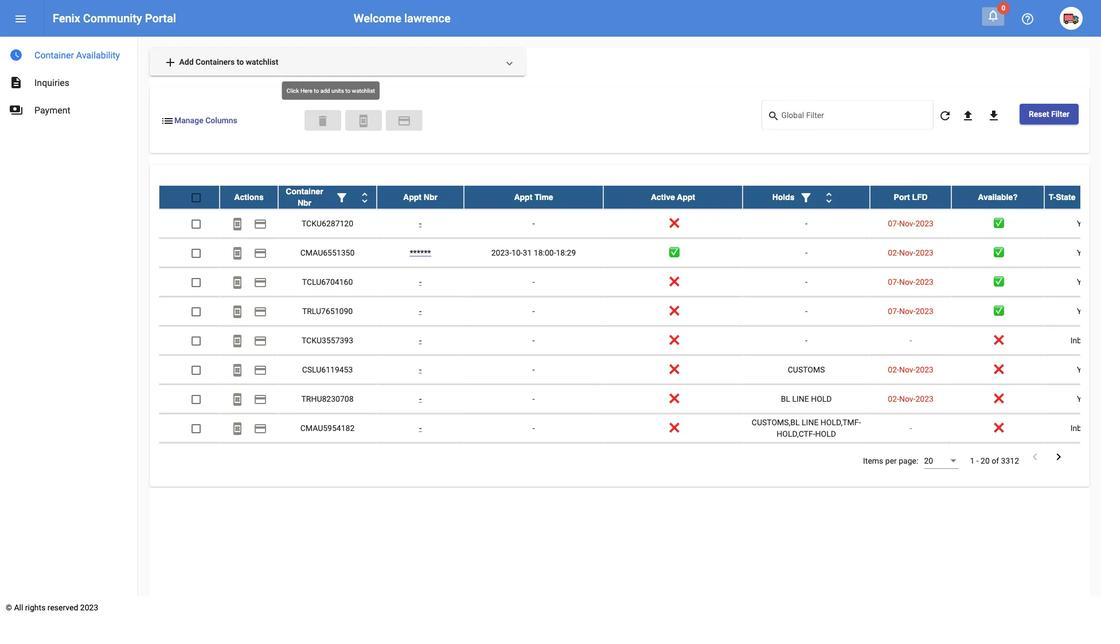Task type: locate. For each thing, give the bounding box(es) containing it.
2 appt from the left
[[514, 193, 533, 202]]

search
[[768, 110, 780, 122]]

2 yard from the top
[[1077, 248, 1094, 257]]

payment for tcku6287120
[[254, 217, 267, 231]]

6 nov- from the top
[[899, 394, 916, 404]]

0 horizontal spatial nbr
[[298, 198, 312, 207]]

appt inside appt nbr column header
[[403, 193, 422, 202]]

no color image
[[987, 9, 1001, 22], [14, 12, 28, 26], [939, 109, 952, 123], [961, 109, 975, 123], [768, 109, 782, 123], [357, 114, 370, 128], [358, 191, 372, 204], [799, 191, 813, 204], [1081, 191, 1094, 204], [231, 217, 244, 231], [254, 217, 267, 231], [231, 276, 244, 289], [254, 276, 267, 289], [254, 305, 267, 319], [231, 334, 244, 348], [231, 363, 244, 377], [254, 422, 267, 436], [1029, 450, 1042, 464]]

filter_alt inside popup button
[[335, 191, 349, 204]]

❌
[[669, 219, 677, 228], [669, 277, 677, 287], [669, 306, 677, 316], [669, 336, 677, 345], [994, 336, 1002, 345], [669, 365, 677, 374], [994, 365, 1002, 374], [669, 394, 677, 404], [994, 394, 1002, 404], [669, 423, 677, 433], [994, 423, 1002, 433]]

0 horizontal spatial 20
[[924, 456, 933, 466]]

5 row from the top
[[159, 297, 1101, 326]]

no color image containing payments
[[9, 103, 23, 117]]

filter_alt up 'tcku6287120'
[[335, 191, 349, 204]]

2 unfold_more from the left
[[822, 191, 836, 204]]

line for hold
[[792, 394, 809, 404]]

1 horizontal spatial column header
[[743, 186, 870, 209]]

1 yard from the top
[[1077, 219, 1094, 228]]

unfold_more right holds filter_alt
[[822, 191, 836, 204]]

2 nov- from the top
[[899, 248, 916, 257]]

2023 for cslu6119453
[[916, 365, 934, 374]]

✅ for cmau6551350
[[994, 248, 1002, 257]]

0 vertical spatial hold
[[811, 394, 832, 404]]

2023
[[916, 219, 934, 228], [916, 248, 934, 257], [916, 277, 934, 287], [916, 306, 934, 316], [916, 365, 934, 374], [916, 394, 934, 404], [80, 603, 98, 613]]

list manage columns
[[161, 114, 237, 128]]

7 row from the top
[[159, 355, 1101, 385]]

1 - link from the top
[[419, 219, 422, 228]]

- link for trlu7651090
[[419, 306, 422, 316]]

2023 for trhu8230708
[[916, 394, 934, 404]]

file_download button
[[983, 104, 1006, 127]]

hold up hold,tmf-
[[811, 394, 832, 404]]

0 vertical spatial container
[[34, 50, 74, 61]]

unfold_more button up 'tcku6287120'
[[353, 186, 376, 209]]

20 left of
[[981, 456, 990, 466]]

02-
[[888, 248, 899, 257], [888, 365, 899, 374], [888, 394, 899, 404]]

nov- for tcku6287120
[[899, 219, 916, 228]]

2 horizontal spatial filter_alt button
[[1076, 186, 1099, 209]]

1 horizontal spatial nbr
[[424, 193, 438, 202]]

row
[[159, 186, 1101, 209], [159, 209, 1101, 238], [159, 238, 1101, 268], [159, 268, 1101, 297], [159, 297, 1101, 326], [159, 326, 1101, 355], [159, 355, 1101, 385], [159, 385, 1101, 414], [159, 414, 1101, 443], [159, 443, 1101, 472]]

appt for appt nbr
[[403, 193, 422, 202]]

18:29
[[556, 248, 576, 257]]

1 07-nov-2023 from the top
[[888, 219, 934, 228]]

4 cell from the left
[[377, 443, 464, 472]]

cmau5954182
[[300, 423, 355, 433]]

payment for tclu6704160
[[254, 276, 267, 289]]

5 - link from the top
[[419, 365, 422, 374]]

0 vertical spatial 07-nov-2023
[[888, 219, 934, 228]]

book_online for cmau5954182
[[231, 422, 244, 436]]

filter_alt right "holds"
[[799, 191, 813, 204]]

payment for cmau6551350
[[254, 246, 267, 260]]

4 yard from the top
[[1077, 306, 1094, 316]]

filter_alt column header
[[1045, 186, 1101, 209]]

0 horizontal spatial column header
[[278, 186, 377, 209]]

07-
[[888, 219, 899, 228], [888, 277, 899, 287], [888, 306, 899, 316]]

unfold_more left "appt nbr"
[[358, 191, 372, 204]]

yard for trhu8230708
[[1077, 394, 1094, 404]]

no color image containing file_upload
[[961, 109, 975, 123]]

nov- for cmau6551350
[[899, 248, 916, 257]]

1 vertical spatial line
[[802, 418, 819, 427]]

3 appt from the left
[[677, 193, 695, 202]]

unfold_more button for holds
[[818, 186, 841, 209]]

line
[[792, 394, 809, 404], [802, 418, 819, 427]]

tcku6287120
[[302, 219, 353, 228]]

20 right page:
[[924, 456, 933, 466]]

delete button
[[305, 110, 341, 131]]

3 yard from the top
[[1077, 277, 1094, 287]]

07-nov-2023 for tclu6704160
[[888, 277, 934, 287]]

customs,bl line hold,tmf- hold,ctf-hold
[[752, 418, 861, 439]]

all
[[14, 603, 23, 613]]

nbr
[[424, 193, 438, 202], [298, 198, 312, 207]]

2 20 from the left
[[981, 456, 990, 466]]

tclu6704160
[[302, 277, 353, 287]]

3 - link from the top
[[419, 306, 422, 316]]

nov- for trlu7651090
[[899, 306, 916, 316]]

no color image containing unfold_more
[[358, 191, 372, 204]]

appt left time
[[514, 193, 533, 202]]

no color image containing file_download
[[987, 109, 1001, 123]]

1 07- from the top
[[888, 219, 899, 228]]

31
[[523, 248, 532, 257]]

07-nov-2023 for tcku6287120
[[888, 219, 934, 228]]

no color image for navigate_before button
[[1029, 450, 1042, 464]]

0 horizontal spatial filter_alt button
[[330, 186, 353, 209]]

no color image inside help_outline popup button
[[1021, 12, 1035, 26]]

1 02-nov-2023 from the top
[[888, 248, 934, 257]]

line for hold,tmf-
[[802, 418, 819, 427]]

unfold_more for holds
[[822, 191, 836, 204]]

2 - link from the top
[[419, 277, 422, 287]]

no color image containing menu
[[14, 12, 28, 26]]

no color image inside file_upload button
[[961, 109, 975, 123]]

column header
[[278, 186, 377, 209], [743, 186, 870, 209]]

items per page:
[[863, 456, 919, 466]]

yard
[[1077, 219, 1094, 228], [1077, 248, 1094, 257], [1077, 277, 1094, 287], [1077, 306, 1094, 316], [1077, 365, 1094, 374], [1077, 394, 1094, 404]]

5 cell from the left
[[464, 443, 604, 472]]

no color image inside the refresh button
[[939, 109, 952, 123]]

unfold_more button right holds filter_alt
[[818, 186, 841, 209]]

no color image
[[1021, 12, 1035, 26], [9, 48, 23, 62], [164, 56, 177, 69], [9, 76, 23, 89], [9, 103, 23, 117], [987, 109, 1001, 123], [161, 114, 174, 128], [397, 114, 411, 128], [335, 191, 349, 204], [822, 191, 836, 204], [231, 246, 244, 260], [254, 246, 267, 260], [231, 305, 244, 319], [254, 334, 267, 348], [254, 363, 267, 377], [231, 393, 244, 406], [254, 393, 267, 406], [231, 422, 244, 436], [1052, 450, 1066, 464]]

container nbr
[[286, 187, 323, 207]]

hold,ctf-
[[777, 429, 816, 439]]

payments
[[9, 103, 23, 117]]

6 - link from the top
[[419, 394, 422, 404]]

2023 for tcku6287120
[[916, 219, 934, 228]]

✅ for tclu6704160
[[994, 277, 1002, 287]]

1 row from the top
[[159, 186, 1101, 209]]

book_online button for tclu6704160
[[226, 271, 249, 293]]

4 - link from the top
[[419, 336, 422, 345]]

payment button
[[386, 110, 423, 131], [249, 212, 272, 235], [249, 241, 272, 264], [249, 271, 272, 293], [249, 300, 272, 323], [249, 329, 272, 352], [249, 358, 272, 381], [249, 388, 272, 411], [249, 417, 272, 440]]

no color image containing notifications_none
[[987, 9, 1001, 22]]

****** link
[[410, 248, 431, 257]]

1 horizontal spatial 20
[[981, 456, 990, 466]]

2 filter_alt from the left
[[799, 191, 813, 204]]

book_online for trlu7651090
[[231, 305, 244, 319]]

no color image inside navigate_before button
[[1029, 450, 1042, 464]]

filter_alt right the state
[[1081, 191, 1094, 204]]

no color image containing unfold_more
[[822, 191, 836, 204]]

trhu8230708
[[301, 394, 354, 404]]

3 filter_alt from the left
[[1081, 191, 1094, 204]]

hold,tmf-
[[821, 418, 861, 427]]

available? column header
[[952, 186, 1045, 209]]

6 yard from the top
[[1077, 394, 1094, 404]]

no color image containing navigate_before
[[1029, 450, 1042, 464]]

1 unfold_more from the left
[[358, 191, 372, 204]]

port lfd column header
[[870, 186, 952, 209]]

container up inquiries
[[34, 50, 74, 61]]

2 filter_alt button from the left
[[795, 186, 818, 209]]

0 vertical spatial 02-
[[888, 248, 899, 257]]

filter_alt button for holds
[[795, 186, 818, 209]]

-
[[419, 219, 422, 228], [533, 219, 535, 228], [806, 219, 808, 228], [806, 248, 808, 257], [419, 277, 422, 287], [533, 277, 535, 287], [806, 277, 808, 287], [419, 306, 422, 316], [533, 306, 535, 316], [806, 306, 808, 316], [419, 336, 422, 345], [533, 336, 535, 345], [806, 336, 808, 345], [910, 336, 912, 345], [419, 365, 422, 374], [533, 365, 535, 374], [419, 394, 422, 404], [533, 394, 535, 404], [419, 423, 422, 433], [533, 423, 535, 433], [910, 423, 912, 433], [977, 456, 979, 466]]

0 horizontal spatial filter_alt
[[335, 191, 349, 204]]

active appt column header
[[604, 186, 743, 209]]

cell
[[159, 443, 220, 472], [220, 443, 278, 472], [278, 443, 377, 472], [377, 443, 464, 472], [464, 443, 604, 472], [604, 443, 743, 472], [743, 443, 870, 472], [870, 443, 952, 472], [952, 443, 1045, 472], [1045, 443, 1101, 472]]

container
[[34, 50, 74, 61], [286, 187, 323, 196]]

no color image containing filter_alt
[[335, 191, 349, 204]]

2 vertical spatial 02-
[[888, 394, 899, 404]]

2 vertical spatial 07-
[[888, 306, 899, 316]]

row containing filter_alt
[[159, 186, 1101, 209]]

4 row from the top
[[159, 268, 1101, 297]]

1 horizontal spatial container
[[286, 187, 323, 196]]

1 vertical spatial 02-nov-2023
[[888, 365, 934, 374]]

1 20 from the left
[[924, 456, 933, 466]]

2 02-nov-2023 from the top
[[888, 365, 934, 374]]

3 filter_alt button from the left
[[1076, 186, 1099, 209]]

nbr inside container nbr
[[298, 198, 312, 207]]

appt for appt time
[[514, 193, 533, 202]]

1
[[970, 456, 975, 466]]

appt nbr column header
[[377, 186, 464, 209]]

add
[[164, 56, 177, 69]]

1 column header from the left
[[278, 186, 377, 209]]

help_outline button
[[1017, 7, 1040, 30]]

- link for cmau5954182
[[419, 423, 422, 433]]

inbound
[[1071, 336, 1100, 345], [1071, 423, 1100, 433]]

unfold_more button for container nbr
[[353, 186, 376, 209]]

container inside navigation
[[34, 50, 74, 61]]

0 horizontal spatial unfold_more button
[[353, 186, 376, 209]]

payment button for trlu7651090
[[249, 300, 272, 323]]

appt inside active appt column header
[[677, 193, 695, 202]]

02- for -
[[888, 248, 899, 257]]

3 07- from the top
[[888, 306, 899, 316]]

no color image inside menu button
[[14, 12, 28, 26]]

- link
[[419, 219, 422, 228], [419, 277, 422, 287], [419, 306, 422, 316], [419, 336, 422, 345], [419, 365, 422, 374], [419, 394, 422, 404], [419, 423, 422, 433]]

6 row from the top
[[159, 326, 1101, 355]]

file_upload
[[961, 109, 975, 123]]

1 horizontal spatial filter_alt
[[799, 191, 813, 204]]

4 nov- from the top
[[899, 306, 916, 316]]

3 02- from the top
[[888, 394, 899, 404]]

2 07- from the top
[[888, 277, 899, 287]]

filter_alt button for container nbr
[[330, 186, 353, 209]]

no color image for cmau5954182 payment button
[[254, 422, 267, 436]]

- link for tcku6287120
[[419, 219, 422, 228]]

1 02- from the top
[[888, 248, 899, 257]]

1 horizontal spatial unfold_more
[[822, 191, 836, 204]]

3 nov- from the top
[[899, 277, 916, 287]]

2 horizontal spatial filter_alt
[[1081, 191, 1094, 204]]

container for nbr
[[286, 187, 323, 196]]

payment for cslu6119453
[[254, 363, 267, 377]]

07-nov-2023
[[888, 219, 934, 228], [888, 277, 934, 287], [888, 306, 934, 316]]

payment button for cmau5954182
[[249, 417, 272, 440]]

1 filter_alt from the left
[[335, 191, 349, 204]]

line inside customs,bl line hold,tmf- hold,ctf-hold
[[802, 418, 819, 427]]

to
[[237, 57, 244, 67]]

0 vertical spatial line
[[792, 394, 809, 404]]

appt right 'active'
[[677, 193, 695, 202]]

2 inbound from the top
[[1071, 423, 1100, 433]]

no color image containing refresh
[[939, 109, 952, 123]]

no color image containing help_outline
[[1021, 12, 1035, 26]]

container up 'tcku6287120'
[[286, 187, 323, 196]]

no color image for book_online button related to tclu6704160
[[231, 276, 244, 289]]

inbound for customs,bl line hold,tmf- hold,ctf-hold
[[1071, 423, 1100, 433]]

0 horizontal spatial container
[[34, 50, 74, 61]]

reserved
[[48, 603, 78, 613]]

appt time column header
[[464, 186, 604, 209]]

menu
[[14, 12, 28, 26]]

1 filter_alt button from the left
[[330, 186, 353, 209]]

0 horizontal spatial unfold_more
[[358, 191, 372, 204]]

navigation
[[0, 37, 138, 124]]

6 cell from the left
[[604, 443, 743, 472]]

page:
[[899, 456, 919, 466]]

1 vertical spatial 02-
[[888, 365, 899, 374]]

9 cell from the left
[[952, 443, 1045, 472]]

no color image inside unfold_more button
[[358, 191, 372, 204]]

2 vertical spatial 07-nov-2023
[[888, 306, 934, 316]]

line right bl
[[792, 394, 809, 404]]

7 - link from the top
[[419, 423, 422, 433]]

no color image for unfold_more button for container nbr
[[358, 191, 372, 204]]

02-nov-2023
[[888, 248, 934, 257], [888, 365, 934, 374], [888, 394, 934, 404]]

1 inbound from the top
[[1071, 336, 1100, 345]]

- link for tcku3557393
[[419, 336, 422, 345]]

5 yard from the top
[[1077, 365, 1094, 374]]

notifications_none button
[[982, 7, 1005, 26]]

2 vertical spatial 02-nov-2023
[[888, 394, 934, 404]]

1 vertical spatial inbound
[[1071, 423, 1100, 433]]

✅
[[994, 219, 1002, 228], [669, 248, 677, 257], [994, 248, 1002, 257], [994, 277, 1002, 287], [994, 306, 1002, 316]]

hold down hold,tmf-
[[816, 429, 836, 439]]

book_online
[[357, 114, 370, 128], [231, 217, 244, 231], [231, 246, 244, 260], [231, 276, 244, 289], [231, 305, 244, 319], [231, 334, 244, 348], [231, 363, 244, 377], [231, 393, 244, 406], [231, 422, 244, 436]]

07- for tclu6704160
[[888, 277, 899, 287]]

02-nov-2023 for -
[[888, 248, 934, 257]]

5 nov- from the top
[[899, 365, 916, 374]]

refresh button
[[934, 104, 957, 127]]

payment button for cmau6551350
[[249, 241, 272, 264]]

2 horizontal spatial appt
[[677, 193, 695, 202]]

no color image containing add
[[164, 56, 177, 69]]

hold inside customs,bl line hold,tmf- hold,ctf-hold
[[816, 429, 836, 439]]

grid
[[159, 186, 1101, 472]]

nov- for tclu6704160
[[899, 277, 916, 287]]

line up hold,ctf-
[[802, 418, 819, 427]]

payment
[[397, 114, 411, 128], [254, 217, 267, 231], [254, 246, 267, 260], [254, 276, 267, 289], [254, 305, 267, 319], [254, 334, 267, 348], [254, 363, 267, 377], [254, 393, 267, 406], [254, 422, 267, 436]]

appt inside appt time column header
[[514, 193, 533, 202]]

1 vertical spatial hold
[[816, 429, 836, 439]]

0 horizontal spatial appt
[[403, 193, 422, 202]]

1 horizontal spatial filter_alt button
[[795, 186, 818, 209]]

2 02- from the top
[[888, 365, 899, 374]]

book_online for tcku3557393
[[231, 334, 244, 348]]

no color image for file_upload button
[[961, 109, 975, 123]]

filter
[[1052, 109, 1070, 119]]

2 07-nov-2023 from the top
[[888, 277, 934, 287]]

no color image inside notifications_none popup button
[[987, 9, 1001, 22]]

nbr up 'tcku6287120'
[[298, 198, 312, 207]]

1 appt from the left
[[403, 193, 422, 202]]

bl line hold
[[781, 394, 832, 404]]

payment button for cslu6119453
[[249, 358, 272, 381]]

7 cell from the left
[[743, 443, 870, 472]]

1 vertical spatial 07-
[[888, 277, 899, 287]]

1 vertical spatial 07-nov-2023
[[888, 277, 934, 287]]

payment button for tclu6704160
[[249, 271, 272, 293]]

3 02-nov-2023 from the top
[[888, 394, 934, 404]]

appt up the '******'
[[403, 193, 422, 202]]

per
[[886, 456, 897, 466]]

book_online button for tcku3557393
[[226, 329, 249, 352]]

20
[[924, 456, 933, 466], [981, 456, 990, 466]]

2 unfold_more button from the left
[[818, 186, 841, 209]]

book_online button
[[345, 110, 382, 131], [226, 212, 249, 235], [226, 241, 249, 264], [226, 271, 249, 293], [226, 300, 249, 323], [226, 329, 249, 352], [226, 358, 249, 381], [226, 388, 249, 411], [226, 417, 249, 440]]

no color image containing navigate_next
[[1052, 450, 1066, 464]]

3 07-nov-2023 from the top
[[888, 306, 934, 316]]

1 unfold_more button from the left
[[353, 186, 376, 209]]

3 cell from the left
[[278, 443, 377, 472]]

0 vertical spatial 02-nov-2023
[[888, 248, 934, 257]]

8 cell from the left
[[870, 443, 952, 472]]

0 vertical spatial 07-
[[888, 219, 899, 228]]

watch_later
[[9, 48, 23, 62]]

©
[[6, 603, 12, 613]]

07- for trlu7651090
[[888, 306, 899, 316]]

0 vertical spatial inbound
[[1071, 336, 1100, 345]]

1 horizontal spatial appt
[[514, 193, 533, 202]]

1 vertical spatial container
[[286, 187, 323, 196]]

no color image inside filter_alt column header
[[1081, 191, 1094, 204]]

1 horizontal spatial unfold_more button
[[818, 186, 841, 209]]

list
[[161, 114, 174, 128]]

no color image containing search
[[768, 109, 782, 123]]

yard for cmau6551350
[[1077, 248, 1094, 257]]

container for availability
[[34, 50, 74, 61]]

nbr up the '******'
[[424, 193, 438, 202]]

1 nov- from the top
[[899, 219, 916, 228]]



Task type: vqa. For each thing, say whether or not it's contained in the screenshot.


Task type: describe. For each thing, give the bounding box(es) containing it.
menu button
[[9, 7, 32, 30]]

2023-10-31 18:00-18:29
[[491, 248, 576, 257]]

no color image for trlu7651090 payment button
[[254, 305, 267, 319]]

holds filter_alt
[[773, 191, 813, 204]]

02-nov-2023 for customs
[[888, 365, 934, 374]]

- link for trhu8230708
[[419, 394, 422, 404]]

book_online button for cslu6119453
[[226, 358, 249, 381]]

8 row from the top
[[159, 385, 1101, 414]]

appt nbr
[[403, 193, 438, 202]]

inbound for -
[[1071, 336, 1100, 345]]

port
[[894, 193, 910, 202]]

filter_alt inside column header
[[1081, 191, 1094, 204]]

reset
[[1029, 109, 1050, 119]]

no color image containing description
[[9, 76, 23, 89]]

book_online for cmau6551350
[[231, 246, 244, 260]]

07-nov-2023 for trlu7651090
[[888, 306, 934, 316]]

© all rights reserved 2023
[[6, 603, 98, 613]]

file_upload button
[[957, 104, 980, 127]]

******
[[410, 248, 431, 257]]

payment button for trhu8230708
[[249, 388, 272, 411]]

07- for tcku6287120
[[888, 219, 899, 228]]

cslu6119453
[[302, 365, 353, 374]]

lfd
[[912, 193, 928, 202]]

rights
[[25, 603, 46, 613]]

9 row from the top
[[159, 414, 1101, 443]]

2023 for trlu7651090
[[916, 306, 934, 316]]

trlu7651090
[[302, 306, 353, 316]]

portal
[[145, 11, 176, 25]]

no color image for filter_alt popup button associated with holds
[[799, 191, 813, 204]]

items
[[863, 456, 884, 466]]

no color image for book_online button associated with tcku3557393
[[231, 334, 244, 348]]

no color image for notifications_none popup button
[[987, 9, 1001, 22]]

no color image for book_online button associated with tcku6287120
[[231, 217, 244, 231]]

containers
[[196, 57, 235, 67]]

state
[[1056, 193, 1076, 202]]

actions
[[234, 193, 264, 202]]

10 row from the top
[[159, 443, 1101, 472]]

filter_alt button for t-state
[[1076, 186, 1099, 209]]

payment button for tcku3557393
[[249, 329, 272, 352]]

customs,bl
[[752, 418, 800, 427]]

3 row from the top
[[159, 238, 1101, 268]]

no color image containing watch_later
[[9, 48, 23, 62]]

book_online button for cmau5954182
[[226, 417, 249, 440]]

- link for cslu6119453
[[419, 365, 422, 374]]

add add containers to watchlist
[[164, 56, 278, 69]]

no color image for payment button related to tcku6287120
[[254, 217, 267, 231]]

18:00-
[[534, 248, 556, 257]]

payment for trhu8230708
[[254, 393, 267, 406]]

no color image inside 'file_download' button
[[987, 109, 1001, 123]]

no color image for t-state filter_alt popup button
[[1081, 191, 1094, 204]]

grid containing filter_alt
[[159, 186, 1101, 472]]

2023 for cmau6551350
[[916, 248, 934, 257]]

2023 for tclu6704160
[[916, 277, 934, 287]]

Global Watchlist Filter field
[[782, 113, 928, 122]]

payment
[[34, 105, 70, 116]]

time
[[535, 193, 553, 202]]

cmau6551350
[[300, 248, 355, 257]]

navigate_next button
[[1049, 450, 1069, 466]]

reset filter
[[1029, 109, 1070, 119]]

02- for customs
[[888, 365, 899, 374]]

nbr for appt nbr
[[424, 193, 438, 202]]

yard for trlu7651090
[[1077, 306, 1094, 316]]

add
[[179, 57, 194, 67]]

tcku3557393
[[302, 336, 353, 345]]

3312
[[1001, 456, 1019, 466]]

yard for tcku6287120
[[1077, 219, 1094, 228]]

book_online button for tcku6287120
[[226, 212, 249, 235]]

welcome
[[354, 11, 402, 25]]

available?
[[978, 193, 1018, 202]]

active appt
[[651, 193, 695, 202]]

payment for tcku3557393
[[254, 334, 267, 348]]

container availability
[[34, 50, 120, 61]]

no color image inside navigate_next button
[[1052, 450, 1066, 464]]

fenix
[[53, 11, 80, 25]]

book_online for trhu8230708
[[231, 393, 244, 406]]

1 cell from the left
[[159, 443, 220, 472]]

t-
[[1049, 193, 1056, 202]]

navigation containing watch_later
[[0, 37, 138, 124]]

10 cell from the left
[[1045, 443, 1101, 472]]

book_online for tclu6704160
[[231, 276, 244, 289]]

2023-
[[491, 248, 512, 257]]

manage
[[174, 116, 203, 125]]

appt time
[[514, 193, 553, 202]]

fenix community portal
[[53, 11, 176, 25]]

inquiries
[[34, 77, 69, 88]]

payment button for tcku6287120
[[249, 212, 272, 235]]

t-state filter_alt
[[1049, 191, 1094, 204]]

refresh
[[939, 109, 952, 123]]

delete image
[[316, 114, 330, 128]]

no color image inside filter_alt popup button
[[335, 191, 349, 204]]

nov- for cslu6119453
[[899, 365, 916, 374]]

book_online for tcku6287120
[[231, 217, 244, 231]]

active
[[651, 193, 675, 202]]

navigate_next
[[1052, 450, 1066, 464]]

✅ for tcku6287120
[[994, 219, 1002, 228]]

yard for tclu6704160
[[1077, 277, 1094, 287]]

watchlist
[[246, 57, 278, 67]]

help_outline
[[1021, 12, 1035, 26]]

lawrence
[[404, 11, 451, 25]]

no color image containing list
[[161, 114, 174, 128]]

availability
[[76, 50, 120, 61]]

navigate_before
[[1029, 450, 1042, 464]]

nbr for container nbr
[[298, 198, 312, 207]]

notifications_none
[[987, 9, 1001, 22]]

holds
[[773, 193, 795, 202]]

unfold_more for container nbr
[[358, 191, 372, 204]]

no color image for payment button associated with tclu6704160
[[254, 276, 267, 289]]

actions column header
[[220, 186, 278, 209]]

payment for cmau5954182
[[254, 422, 267, 436]]

1 - 20 of 3312
[[970, 456, 1019, 466]]

✅ for trlu7651090
[[994, 306, 1002, 316]]

payment for trlu7651090
[[254, 305, 267, 319]]

port lfd
[[894, 193, 928, 202]]

bl
[[781, 394, 791, 404]]

book_online button for trhu8230708
[[226, 388, 249, 411]]

file_download
[[987, 109, 1001, 123]]

book_online button for cmau6551350
[[226, 241, 249, 264]]

of
[[992, 456, 999, 466]]

no color image inside unfold_more button
[[822, 191, 836, 204]]

delete
[[316, 114, 330, 128]]

10-
[[512, 248, 523, 257]]

reset filter button
[[1020, 104, 1079, 124]]

book_online for cslu6119453
[[231, 363, 244, 377]]

no color image for cslu6119453's book_online button
[[231, 363, 244, 377]]

2 column header from the left
[[743, 186, 870, 209]]

navigate_before button
[[1025, 450, 1046, 466]]

description
[[9, 76, 23, 89]]

no color image for the refresh button
[[939, 109, 952, 123]]

customs
[[788, 365, 825, 374]]

book_online button for trlu7651090
[[226, 300, 249, 323]]

nov- for trhu8230708
[[899, 394, 916, 404]]

columns
[[205, 116, 237, 125]]

yard for cslu6119453
[[1077, 365, 1094, 374]]

2 cell from the left
[[220, 443, 278, 472]]

2 row from the top
[[159, 209, 1101, 238]]

community
[[83, 11, 142, 25]]

02- for bl line hold
[[888, 394, 899, 404]]

- link for tclu6704160
[[419, 277, 422, 287]]

no color image for menu button
[[14, 12, 28, 26]]

welcome lawrence
[[354, 11, 451, 25]]

02-nov-2023 for bl line hold
[[888, 394, 934, 404]]



